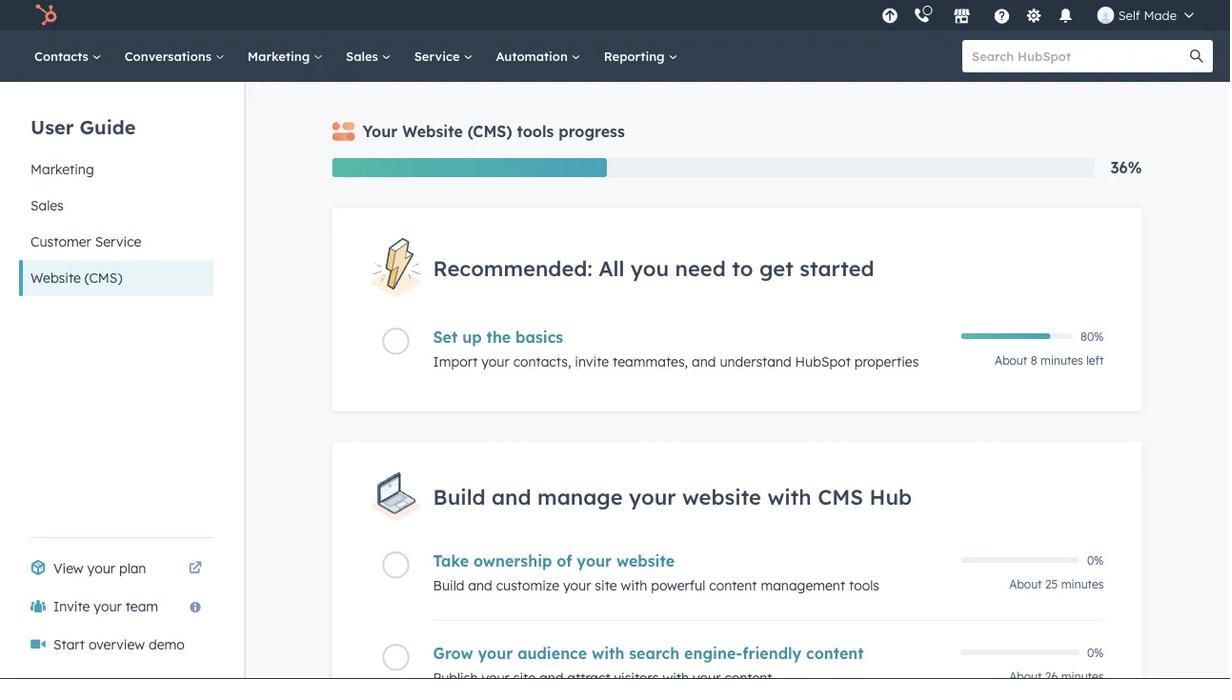 Task type: vqa. For each thing, say whether or not it's contained in the screenshot.
Preferences
no



Task type: describe. For each thing, give the bounding box(es) containing it.
import
[[433, 354, 478, 371]]

website for manage
[[682, 484, 762, 510]]

0 vertical spatial with
[[768, 484, 812, 510]]

grow your audience with search engine-friendly content
[[433, 644, 864, 663]]

to
[[732, 255, 753, 281]]

reporting
[[604, 48, 669, 64]]

conversations link
[[113, 31, 236, 82]]

8
[[1031, 354, 1038, 368]]

basics
[[516, 328, 563, 347]]

0 vertical spatial tools
[[517, 122, 554, 141]]

set up the basics import your contacts, invite teammates, and understand hubspot properties
[[433, 328, 919, 371]]

invite
[[53, 599, 90, 615]]

automation link
[[485, 31, 593, 82]]

1 vertical spatial content
[[806, 644, 864, 663]]

your down of
[[563, 578, 591, 594]]

marketplaces button
[[942, 0, 982, 31]]

get
[[760, 255, 794, 281]]

friendly
[[743, 644, 802, 663]]

ownership
[[474, 552, 552, 571]]

overview
[[89, 637, 145, 653]]

view your plan
[[53, 560, 146, 577]]

engine-
[[684, 644, 743, 663]]

with inside the take ownership of your website build and customize your site with powerful content management tools
[[621, 578, 647, 594]]

user
[[31, 115, 74, 139]]

tools inside the take ownership of your website build and customize your site with powerful content management tools
[[849, 578, 880, 594]]

link opens in a new window image
[[189, 562, 202, 576]]

take ownership of your website button
[[433, 552, 950, 571]]

0% for grow your audience with search engine-friendly content
[[1088, 646, 1104, 660]]

the
[[487, 328, 511, 347]]

self made menu
[[877, 0, 1208, 31]]

service link
[[403, 31, 485, 82]]

started
[[800, 255, 875, 281]]

properties
[[855, 354, 919, 371]]

your website (cms) tools progress
[[363, 122, 625, 141]]

about 8 minutes left
[[995, 354, 1104, 368]]

grow
[[433, 644, 473, 663]]

need
[[675, 255, 726, 281]]

sales button
[[19, 188, 214, 224]]

1 horizontal spatial sales
[[346, 48, 382, 64]]

hubspot image
[[34, 4, 57, 27]]

cms
[[818, 484, 864, 510]]

help button
[[986, 0, 1019, 31]]

customer service
[[31, 234, 141, 250]]

customer service button
[[19, 224, 214, 260]]

user guide
[[31, 115, 136, 139]]

powerful
[[651, 578, 706, 594]]

sales inside button
[[31, 197, 64, 214]]

25
[[1046, 578, 1058, 592]]

teammates,
[[613, 354, 688, 371]]

set
[[433, 328, 458, 347]]

self made
[[1119, 7, 1177, 23]]

36%
[[1111, 158, 1142, 177]]

invite your team button
[[19, 588, 214, 626]]

your
[[363, 122, 398, 141]]

set up the basics button
[[433, 328, 950, 347]]

team
[[126, 599, 158, 615]]

start overview demo
[[53, 637, 185, 653]]

customer
[[31, 234, 91, 250]]

calling icon image
[[914, 7, 931, 25]]

conversations
[[125, 48, 215, 64]]

1 build from the top
[[433, 484, 486, 510]]

demo
[[149, 637, 185, 653]]

your left plan
[[87, 560, 115, 577]]

you
[[631, 255, 669, 281]]

automation
[[496, 48, 572, 64]]

self
[[1119, 7, 1141, 23]]

link opens in a new window image
[[189, 558, 202, 580]]

service inside button
[[95, 234, 141, 250]]

settings link
[[1022, 5, 1046, 25]]

your website (cms) tools progress progress bar
[[332, 158, 607, 177]]

and inside set up the basics import your contacts, invite teammates, and understand hubspot properties
[[692, 354, 716, 371]]

hubspot
[[795, 354, 851, 371]]

hub
[[870, 484, 912, 510]]

[object object] complete progress bar
[[961, 334, 1051, 340]]

user guide views element
[[19, 82, 214, 296]]

1 horizontal spatial service
[[414, 48, 464, 64]]

view
[[53, 560, 84, 577]]

all
[[599, 255, 625, 281]]

invite your team
[[53, 599, 158, 615]]

marketing button
[[19, 152, 214, 188]]



Task type: locate. For each thing, give the bounding box(es) containing it.
0 vertical spatial (cms)
[[468, 122, 512, 141]]

website up 'take ownership of your website' button
[[682, 484, 762, 510]]

1 horizontal spatial tools
[[849, 578, 880, 594]]

(cms) inside 'button'
[[85, 270, 122, 286]]

upgrade image
[[882, 8, 899, 25]]

1 vertical spatial marketing
[[31, 161, 94, 178]]

(cms)
[[468, 122, 512, 141], [85, 270, 122, 286]]

0 horizontal spatial content
[[709, 578, 757, 594]]

1 vertical spatial minutes
[[1062, 578, 1104, 592]]

build up the take at the left of the page
[[433, 484, 486, 510]]

build down the take at the left of the page
[[433, 578, 465, 594]]

your left the team
[[94, 599, 122, 615]]

build
[[433, 484, 486, 510], [433, 578, 465, 594]]

invite
[[575, 354, 609, 371]]

1 vertical spatial about
[[1010, 578, 1042, 592]]

0 vertical spatial website
[[402, 122, 463, 141]]

audience
[[518, 644, 587, 663]]

0 horizontal spatial sales
[[31, 197, 64, 214]]

your inside set up the basics import your contacts, invite teammates, and understand hubspot properties
[[482, 354, 510, 371]]

website
[[682, 484, 762, 510], [617, 552, 675, 571]]

content down 'take ownership of your website' button
[[709, 578, 757, 594]]

take ownership of your website build and customize your site with powerful content management tools
[[433, 552, 880, 594]]

start overview demo link
[[19, 626, 214, 664]]

contacts link
[[23, 31, 113, 82]]

plan
[[119, 560, 146, 577]]

manage
[[538, 484, 623, 510]]

website up powerful
[[617, 552, 675, 571]]

your down 'the'
[[482, 354, 510, 371]]

sales link
[[335, 31, 403, 82]]

0 horizontal spatial marketing
[[31, 161, 94, 178]]

search image
[[1190, 50, 1204, 63]]

view your plan link
[[19, 550, 214, 588]]

service right sales link
[[414, 48, 464, 64]]

marketing link
[[236, 31, 335, 82]]

minutes right 25
[[1062, 578, 1104, 592]]

0 vertical spatial about
[[995, 354, 1028, 368]]

2 vertical spatial and
[[468, 578, 493, 594]]

recommended: all you need to get started
[[433, 255, 875, 281]]

management
[[761, 578, 846, 594]]

2 build from the top
[[433, 578, 465, 594]]

0 vertical spatial service
[[414, 48, 464, 64]]

sales up customer
[[31, 197, 64, 214]]

about left 25
[[1010, 578, 1042, 592]]

0% up about 25 minutes
[[1088, 553, 1104, 568]]

reporting link
[[593, 31, 690, 82]]

take
[[433, 552, 469, 571]]

your right grow
[[478, 644, 513, 663]]

with right the site
[[621, 578, 647, 594]]

with left search
[[592, 644, 625, 663]]

marketplaces image
[[954, 9, 971, 26]]

1 0% from the top
[[1088, 553, 1104, 568]]

0 vertical spatial sales
[[346, 48, 382, 64]]

0% down about 25 minutes
[[1088, 646, 1104, 660]]

minutes right 8
[[1041, 354, 1084, 368]]

tools
[[517, 122, 554, 141], [849, 578, 880, 594]]

marketing inside marketing "button"
[[31, 161, 94, 178]]

1 vertical spatial and
[[492, 484, 531, 510]]

progress
[[559, 122, 625, 141]]

guide
[[80, 115, 136, 139]]

1 vertical spatial (cms)
[[85, 270, 122, 286]]

and
[[692, 354, 716, 371], [492, 484, 531, 510], [468, 578, 493, 594]]

1 horizontal spatial website
[[682, 484, 762, 510]]

0 horizontal spatial service
[[95, 234, 141, 250]]

content right 'friendly' on the bottom right of page
[[806, 644, 864, 663]]

1 vertical spatial website
[[617, 552, 675, 571]]

contacts,
[[513, 354, 571, 371]]

search
[[629, 644, 680, 663]]

website for of
[[617, 552, 675, 571]]

with left cms
[[768, 484, 812, 510]]

about for set up the basics
[[995, 354, 1028, 368]]

ruby anderson image
[[1098, 7, 1115, 24]]

2 0% from the top
[[1088, 646, 1104, 660]]

1 vertical spatial tools
[[849, 578, 880, 594]]

notifications button
[[1050, 0, 1082, 31]]

marketing down 'user'
[[31, 161, 94, 178]]

contacts
[[34, 48, 92, 64]]

self made button
[[1086, 0, 1206, 31]]

content
[[709, 578, 757, 594], [806, 644, 864, 663]]

0 vertical spatial build
[[433, 484, 486, 510]]

0 vertical spatial 0%
[[1088, 553, 1104, 568]]

minutes
[[1041, 354, 1084, 368], [1062, 578, 1104, 592]]

1 vertical spatial with
[[621, 578, 647, 594]]

0 vertical spatial marketing
[[248, 48, 314, 64]]

Search HubSpot search field
[[963, 40, 1196, 72]]

left
[[1087, 354, 1104, 368]]

1 vertical spatial website
[[31, 270, 81, 286]]

0 vertical spatial content
[[709, 578, 757, 594]]

search button
[[1181, 40, 1213, 72]]

your right manage
[[629, 484, 676, 510]]

site
[[595, 578, 617, 594]]

(cms) up your website (cms) tools progress progress bar
[[468, 122, 512, 141]]

customize
[[496, 578, 560, 594]]

website inside website (cms) 'button'
[[31, 270, 81, 286]]

(cms) down customer service button
[[85, 270, 122, 286]]

minutes for take ownership of your website
[[1062, 578, 1104, 592]]

website down customer
[[31, 270, 81, 286]]

0 vertical spatial minutes
[[1041, 354, 1084, 368]]

0%
[[1088, 553, 1104, 568], [1088, 646, 1104, 660]]

about 25 minutes
[[1010, 578, 1104, 592]]

and down set up the basics button
[[692, 354, 716, 371]]

help image
[[994, 9, 1011, 26]]

website (cms)
[[31, 270, 122, 286]]

your up the site
[[577, 552, 612, 571]]

tools left "progress"
[[517, 122, 554, 141]]

1 vertical spatial 0%
[[1088, 646, 1104, 660]]

1 horizontal spatial (cms)
[[468, 122, 512, 141]]

0 horizontal spatial tools
[[517, 122, 554, 141]]

1 vertical spatial service
[[95, 234, 141, 250]]

hubspot link
[[23, 4, 71, 27]]

1 vertical spatial sales
[[31, 197, 64, 214]]

0% for take ownership of your website
[[1088, 553, 1104, 568]]

calling icon button
[[906, 3, 939, 28]]

sales
[[346, 48, 382, 64], [31, 197, 64, 214]]

grow your audience with search engine-friendly content button
[[433, 644, 950, 663]]

1 horizontal spatial content
[[806, 644, 864, 663]]

with
[[768, 484, 812, 510], [621, 578, 647, 594], [592, 644, 625, 663]]

1 vertical spatial build
[[433, 578, 465, 594]]

1 horizontal spatial marketing
[[248, 48, 314, 64]]

website (cms) button
[[19, 260, 214, 296]]

made
[[1144, 7, 1177, 23]]

website inside the take ownership of your website build and customize your site with powerful content management tools
[[617, 552, 675, 571]]

content inside the take ownership of your website build and customize your site with powerful content management tools
[[709, 578, 757, 594]]

your
[[482, 354, 510, 371], [629, 484, 676, 510], [577, 552, 612, 571], [87, 560, 115, 577], [563, 578, 591, 594], [94, 599, 122, 615], [478, 644, 513, 663]]

about
[[995, 354, 1028, 368], [1010, 578, 1042, 592]]

understand
[[720, 354, 792, 371]]

marketing left sales link
[[248, 48, 314, 64]]

build and manage your website with cms hub
[[433, 484, 912, 510]]

and inside the take ownership of your website build and customize your site with powerful content management tools
[[468, 578, 493, 594]]

your inside button
[[94, 599, 122, 615]]

0 vertical spatial website
[[682, 484, 762, 510]]

of
[[557, 552, 572, 571]]

1 horizontal spatial website
[[402, 122, 463, 141]]

website up your website (cms) tools progress progress bar
[[402, 122, 463, 141]]

and up ownership
[[492, 484, 531, 510]]

0 horizontal spatial website
[[31, 270, 81, 286]]

sales up your
[[346, 48, 382, 64]]

website
[[402, 122, 463, 141], [31, 270, 81, 286]]

0 horizontal spatial website
[[617, 552, 675, 571]]

about for take ownership of your website
[[1010, 578, 1042, 592]]

service down sales button
[[95, 234, 141, 250]]

about left 8
[[995, 354, 1028, 368]]

upgrade link
[[879, 5, 902, 25]]

2 vertical spatial with
[[592, 644, 625, 663]]

recommended:
[[433, 255, 593, 281]]

notifications image
[[1058, 9, 1075, 26]]

settings image
[[1026, 8, 1043, 25]]

marketing inside marketing link
[[248, 48, 314, 64]]

minutes for set up the basics
[[1041, 354, 1084, 368]]

up
[[462, 328, 482, 347]]

and down the take at the left of the page
[[468, 578, 493, 594]]

build inside the take ownership of your website build and customize your site with powerful content management tools
[[433, 578, 465, 594]]

tools right management
[[849, 578, 880, 594]]

80%
[[1081, 330, 1104, 344]]

service
[[414, 48, 464, 64], [95, 234, 141, 250]]

start
[[53, 637, 85, 653]]

marketing
[[248, 48, 314, 64], [31, 161, 94, 178]]

0 vertical spatial and
[[692, 354, 716, 371]]

0 horizontal spatial (cms)
[[85, 270, 122, 286]]



